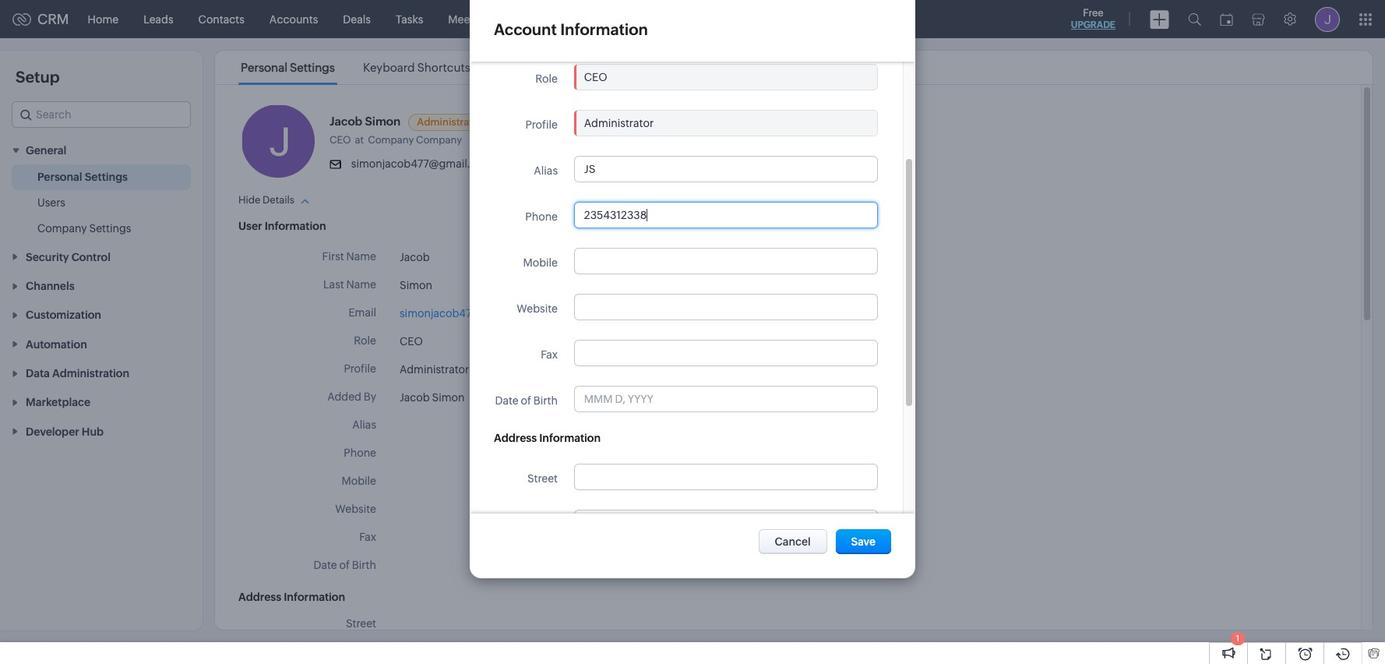 Task type: locate. For each thing, give the bounding box(es) containing it.
1 vertical spatial jacob
[[400, 251, 430, 263]]

of
[[521, 394, 532, 407], [339, 559, 350, 571]]

crm
[[37, 11, 69, 27]]

1 vertical spatial role
[[354, 334, 376, 347]]

jacob right first name
[[400, 251, 430, 263]]

0 vertical spatial personal settings
[[241, 61, 335, 74]]

2 horizontal spatial company
[[416, 134, 462, 146]]

user
[[238, 220, 262, 232]]

personal
[[241, 61, 288, 74], [37, 171, 82, 183]]

settings for personal settings link related to "users" link
[[85, 171, 128, 183]]

jacob
[[330, 115, 363, 128], [400, 251, 430, 263], [400, 391, 430, 404]]

1 horizontal spatial alias
[[534, 164, 558, 177]]

fax
[[541, 348, 558, 361], [359, 531, 376, 543]]

2 vertical spatial jacob
[[400, 391, 430, 404]]

street
[[528, 472, 558, 485], [346, 617, 376, 630]]

0 vertical spatial simon
[[365, 115, 401, 128]]

personal settings down accounts
[[241, 61, 335, 74]]

name
[[346, 250, 376, 263], [346, 278, 376, 291]]

role down email
[[354, 334, 376, 347]]

1 horizontal spatial personal settings link
[[238, 61, 337, 74]]

personal settings
[[241, 61, 335, 74], [37, 171, 128, 183]]

profile
[[526, 118, 558, 131], [344, 362, 376, 375]]

ceo left at at left
[[330, 134, 351, 146]]

personal settings link down general dropdown button
[[37, 169, 128, 185]]

0 vertical spatial administrator
[[417, 116, 483, 128]]

0 vertical spatial profile
[[526, 118, 558, 131]]

1 vertical spatial mobile
[[342, 475, 376, 487]]

personal up "users" link
[[37, 171, 82, 183]]

1 vertical spatial personal
[[37, 171, 82, 183]]

0 vertical spatial date of birth
[[495, 394, 558, 407]]

jacob simon for administrator
[[330, 115, 401, 128]]

1 vertical spatial profile
[[344, 362, 376, 375]]

hide details link
[[238, 194, 309, 206]]

campaigns link
[[622, 0, 705, 38]]

keyboard
[[363, 61, 415, 74]]

0 vertical spatial phone
[[526, 210, 558, 223]]

account
[[494, 20, 557, 38]]

0 vertical spatial ceo
[[330, 134, 351, 146]]

calls
[[520, 13, 545, 25]]

1 vertical spatial personal settings
[[37, 171, 128, 183]]

0 vertical spatial of
[[521, 394, 532, 407]]

1 horizontal spatial date of birth
[[495, 394, 558, 407]]

0 vertical spatial role
[[536, 72, 558, 85]]

administrator down simonjacob477@gmail.com link
[[400, 363, 469, 376]]

jacob simon left mon,
[[400, 391, 465, 404]]

personal settings link for "users" link
[[37, 169, 128, 185]]

1 vertical spatial name
[[346, 278, 376, 291]]

information
[[560, 20, 648, 38], [265, 220, 326, 232], [539, 432, 601, 444], [284, 591, 345, 603]]

birth
[[534, 394, 558, 407], [352, 559, 376, 571]]

jacob for administrator
[[330, 115, 363, 128]]

settings inside "list"
[[290, 61, 335, 74]]

personal settings link down accounts
[[238, 61, 337, 74]]

1 vertical spatial administrator
[[400, 363, 469, 376]]

alias
[[534, 164, 558, 177], [353, 419, 376, 431]]

0 horizontal spatial address information
[[238, 591, 345, 603]]

personal down accounts link
[[241, 61, 288, 74]]

None text field
[[575, 65, 877, 90], [575, 249, 877, 274], [575, 295, 877, 320], [575, 341, 877, 366], [575, 65, 877, 90], [575, 249, 877, 274], [575, 295, 877, 320], [575, 341, 877, 366]]

administrator
[[417, 116, 483, 128], [400, 363, 469, 376]]

logo image
[[12, 13, 31, 25]]

administrator up company company "link" on the top left of page
[[417, 116, 483, 128]]

0 horizontal spatial personal
[[37, 171, 82, 183]]

simon for administrator
[[365, 115, 401, 128]]

1 vertical spatial personal settings link
[[37, 169, 128, 185]]

0 horizontal spatial company
[[37, 222, 87, 235]]

save button
[[836, 529, 892, 554]]

0 horizontal spatial role
[[354, 334, 376, 347]]

27
[[499, 393, 509, 404]]

1 horizontal spatial role
[[536, 72, 558, 85]]

simon up ceo at company company
[[365, 115, 401, 128]]

12:54
[[555, 393, 578, 404]]

1 horizontal spatial ceo
[[400, 335, 423, 348]]

name right last
[[346, 278, 376, 291]]

settings inside personal settings link
[[85, 171, 128, 183]]

0 vertical spatial fax
[[541, 348, 558, 361]]

ceo down simonjacob477@gmail.com link
[[400, 335, 423, 348]]

1 vertical spatial address
[[238, 591, 281, 603]]

added
[[327, 390, 362, 403]]

1 vertical spatial settings
[[85, 171, 128, 183]]

1 vertical spatial address information
[[238, 591, 345, 603]]

simon
[[365, 115, 401, 128], [400, 279, 433, 291], [432, 391, 465, 404]]

2 vertical spatial simon
[[432, 391, 465, 404]]

phone
[[526, 210, 558, 223], [344, 447, 376, 459]]

name right first
[[346, 250, 376, 263]]

0 horizontal spatial fax
[[359, 531, 376, 543]]

0 vertical spatial jacob
[[330, 115, 363, 128]]

personal settings link
[[238, 61, 337, 74], [37, 169, 128, 185]]

settings for 'company settings' link
[[89, 222, 131, 235]]

role down account
[[536, 72, 558, 85]]

0 horizontal spatial ceo
[[330, 134, 351, 146]]

0 vertical spatial jacob simon
[[330, 115, 401, 128]]

last
[[323, 278, 344, 291]]

reports
[[570, 13, 610, 25]]

1 vertical spatial birth
[[352, 559, 376, 571]]

0 horizontal spatial phone
[[344, 447, 376, 459]]

address
[[494, 432, 537, 444], [238, 591, 281, 603]]

date of birth
[[495, 394, 558, 407], [314, 559, 376, 571]]

settings
[[290, 61, 335, 74], [85, 171, 128, 183], [89, 222, 131, 235]]

meetings
[[448, 13, 495, 25]]

0 vertical spatial personal settings link
[[238, 61, 337, 74]]

company right at at left
[[368, 134, 414, 146]]

ceo
[[330, 134, 351, 146], [400, 335, 423, 348]]

1 horizontal spatial website
[[517, 302, 558, 315]]

jacob right by
[[400, 391, 430, 404]]

leads
[[144, 13, 173, 25]]

jacob simon up at at left
[[330, 115, 401, 128]]

company down "users" link
[[37, 222, 87, 235]]

crm link
[[12, 11, 69, 27]]

0 vertical spatial birth
[[534, 394, 558, 407]]

calls link
[[508, 0, 557, 38]]

0 horizontal spatial date
[[314, 559, 337, 571]]

simonjacob477@gmail.com
[[351, 157, 493, 170], [400, 307, 542, 320]]

1 vertical spatial website
[[335, 503, 376, 515]]

accounts
[[270, 13, 318, 25]]

general
[[26, 144, 66, 157]]

1 horizontal spatial personal
[[241, 61, 288, 74]]

user information
[[238, 220, 326, 232]]

1 vertical spatial fax
[[359, 531, 376, 543]]

company company link
[[368, 134, 466, 146]]

jacob simon
[[330, 115, 401, 128], [400, 391, 465, 404]]

1 horizontal spatial profile
[[526, 118, 558, 131]]

cancel
[[775, 535, 811, 548]]

setup
[[16, 68, 60, 86]]

list
[[227, 51, 485, 84]]

1 vertical spatial ceo
[[400, 335, 423, 348]]

1 horizontal spatial fax
[[541, 348, 558, 361]]

email
[[349, 306, 376, 319]]

1 horizontal spatial company
[[368, 134, 414, 146]]

profile image
[[1316, 7, 1340, 32]]

mon,
[[475, 393, 497, 404]]

search image
[[1188, 12, 1202, 26]]

0 vertical spatial address information
[[494, 432, 601, 444]]

2 name from the top
[[346, 278, 376, 291]]

1 horizontal spatial mobile
[[523, 256, 558, 269]]

personal inside general region
[[37, 171, 82, 183]]

simon left mon,
[[432, 391, 465, 404]]

mobile
[[523, 256, 558, 269], [342, 475, 376, 487]]

0 horizontal spatial of
[[339, 559, 350, 571]]

website
[[517, 302, 558, 315], [335, 503, 376, 515]]

home link
[[75, 0, 131, 38]]

0 vertical spatial date
[[495, 394, 519, 407]]

2 vertical spatial settings
[[89, 222, 131, 235]]

date
[[495, 394, 519, 407], [314, 559, 337, 571]]

1 horizontal spatial phone
[[526, 210, 558, 223]]

personal settings down general dropdown button
[[37, 171, 128, 183]]

tasks link
[[383, 0, 436, 38]]

0 horizontal spatial alias
[[353, 419, 376, 431]]

1
[[1237, 634, 1240, 643]]

0 horizontal spatial personal settings
[[37, 171, 128, 183]]

company down shortcuts
[[416, 134, 462, 146]]

hide details
[[238, 194, 295, 206]]

0 vertical spatial simonjacob477@gmail.com
[[351, 157, 493, 170]]

1 vertical spatial street
[[346, 617, 376, 630]]

1 name from the top
[[346, 250, 376, 263]]

address information
[[494, 432, 601, 444], [238, 591, 345, 603]]

0 vertical spatial address
[[494, 432, 537, 444]]

company
[[368, 134, 414, 146], [416, 134, 462, 146], [37, 222, 87, 235]]

0 horizontal spatial personal settings link
[[37, 169, 128, 185]]

first name
[[322, 250, 376, 263]]

jacob up at at left
[[330, 115, 363, 128]]

1 vertical spatial jacob simon
[[400, 391, 465, 404]]

jacob simon for mon, 27 nov 2023 12:54 pm
[[400, 391, 465, 404]]

0 vertical spatial settings
[[290, 61, 335, 74]]

1 vertical spatial alias
[[353, 419, 376, 431]]

0 horizontal spatial street
[[346, 617, 376, 630]]

by
[[364, 390, 376, 403]]

name for first name
[[346, 250, 376, 263]]

keyboard shortcuts link
[[361, 61, 473, 74]]

0 vertical spatial name
[[346, 250, 376, 263]]

0 vertical spatial alias
[[534, 164, 558, 177]]

last name
[[323, 278, 376, 291]]

reports link
[[557, 0, 622, 38]]

1 vertical spatial phone
[[344, 447, 376, 459]]

None text field
[[575, 111, 877, 136], [575, 157, 877, 182], [575, 203, 877, 228], [575, 464, 877, 489], [575, 111, 877, 136], [575, 157, 877, 182], [575, 203, 877, 228], [575, 464, 877, 489]]

MMM D, YYYY text field
[[575, 387, 877, 411]]

role
[[536, 72, 558, 85], [354, 334, 376, 347]]

home
[[88, 13, 119, 25]]

settings inside 'company settings' link
[[89, 222, 131, 235]]

1 vertical spatial date of birth
[[314, 559, 376, 571]]

accounts link
[[257, 0, 331, 38]]

company settings link
[[37, 221, 131, 236]]

free
[[1083, 7, 1104, 19]]

search element
[[1179, 0, 1211, 38]]

simon up simonjacob477@gmail.com link
[[400, 279, 433, 291]]

0 horizontal spatial website
[[335, 503, 376, 515]]

1 horizontal spatial street
[[528, 472, 558, 485]]

0 vertical spatial mobile
[[523, 256, 558, 269]]

company inside 'company settings' link
[[37, 222, 87, 235]]



Task type: vqa. For each thing, say whether or not it's contained in the screenshot.
Simonjacob477@Gmail.Com link
yes



Task type: describe. For each thing, give the bounding box(es) containing it.
simon for mon, 27 nov 2023 12:54 pm
[[432, 391, 465, 404]]

0 horizontal spatial birth
[[352, 559, 376, 571]]

0 horizontal spatial address
[[238, 591, 281, 603]]

0 vertical spatial website
[[517, 302, 558, 315]]

list containing personal settings
[[227, 51, 485, 84]]

mon, 27 nov 2023 12:54 pm
[[475, 393, 594, 404]]

2023
[[530, 393, 553, 404]]

personal settings inside general region
[[37, 171, 128, 183]]

simonjacob477@gmail.com link
[[400, 307, 542, 320]]

1 vertical spatial simonjacob477@gmail.com
[[400, 307, 542, 320]]

at
[[355, 134, 364, 146]]

1 vertical spatial of
[[339, 559, 350, 571]]

1 horizontal spatial of
[[521, 394, 532, 407]]

0 horizontal spatial date of birth
[[314, 559, 376, 571]]

added by
[[327, 390, 376, 403]]

general button
[[0, 136, 203, 165]]

cancel button
[[759, 529, 827, 554]]

leads link
[[131, 0, 186, 38]]

1 horizontal spatial birth
[[534, 394, 558, 407]]

administrator for profile
[[400, 363, 469, 376]]

first
[[322, 250, 344, 263]]

users
[[37, 197, 65, 209]]

general region
[[0, 165, 203, 242]]

1 horizontal spatial date
[[495, 394, 519, 407]]

contacts link
[[186, 0, 257, 38]]

0 horizontal spatial mobile
[[342, 475, 376, 487]]

pm
[[580, 393, 594, 404]]

deals link
[[331, 0, 383, 38]]

deals
[[343, 13, 371, 25]]

1 horizontal spatial address information
[[494, 432, 601, 444]]

hide
[[238, 194, 261, 206]]

meetings link
[[436, 0, 508, 38]]

contacts
[[198, 13, 245, 25]]

1 vertical spatial simon
[[400, 279, 433, 291]]

administrator for jacob simon
[[417, 116, 483, 128]]

calendar image
[[1220, 13, 1234, 25]]

ceo for ceo at company company
[[330, 134, 351, 146]]

keyboard shortcuts
[[363, 61, 471, 74]]

jacob for mon, 27 nov 2023 12:54 pm
[[400, 391, 430, 404]]

nov
[[511, 393, 528, 404]]

account information
[[494, 20, 648, 38]]

upgrade
[[1071, 19, 1116, 30]]

1 horizontal spatial personal settings
[[241, 61, 335, 74]]

shortcuts
[[417, 61, 471, 74]]

company settings
[[37, 222, 131, 235]]

0 vertical spatial personal
[[241, 61, 288, 74]]

ceo for ceo
[[400, 335, 423, 348]]

personal settings link for keyboard shortcuts link
[[238, 61, 337, 74]]

users link
[[37, 195, 65, 211]]

1 horizontal spatial address
[[494, 432, 537, 444]]

profile element
[[1306, 0, 1350, 38]]

ceo at company company
[[330, 134, 462, 146]]

name for last name
[[346, 278, 376, 291]]

tasks
[[396, 13, 423, 25]]

0 vertical spatial street
[[528, 472, 558, 485]]

details
[[263, 194, 295, 206]]

free upgrade
[[1071, 7, 1116, 30]]

save
[[852, 535, 876, 548]]

0 horizontal spatial profile
[[344, 362, 376, 375]]

campaigns
[[635, 13, 693, 25]]

1 vertical spatial date
[[314, 559, 337, 571]]



